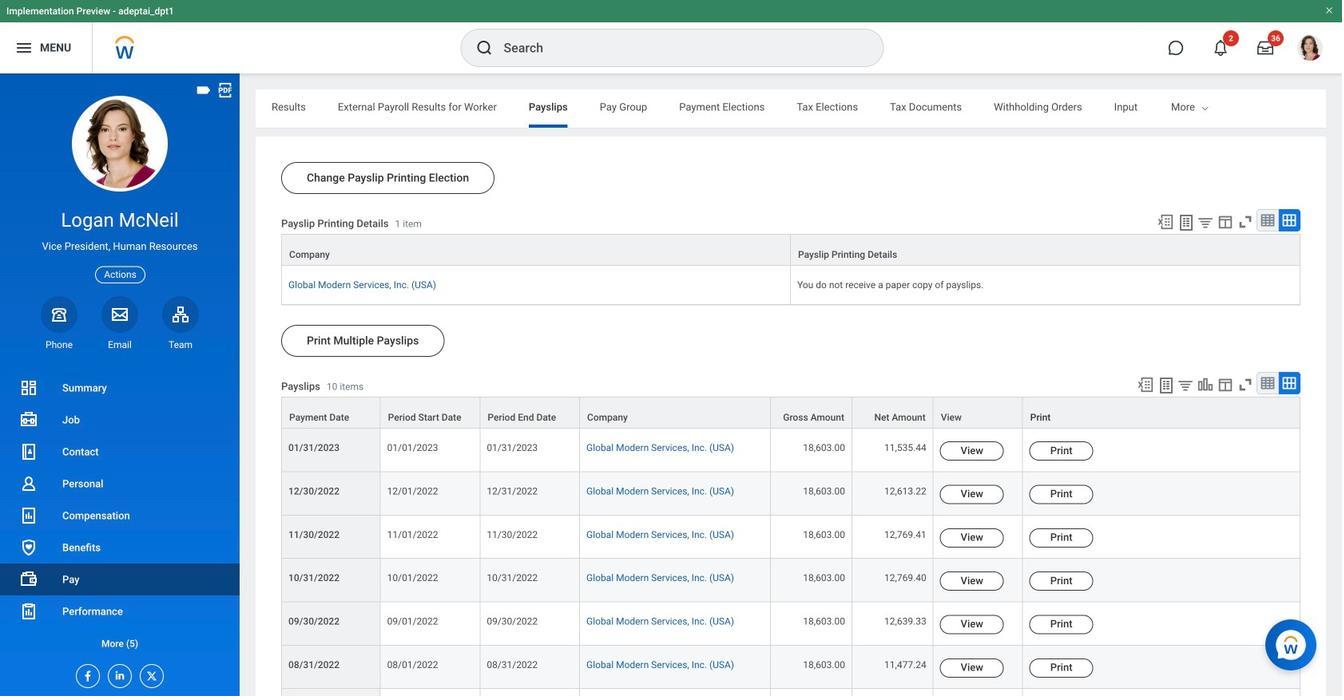 Task type: vqa. For each thing, say whether or not it's contained in the screenshot.
'Export to Worksheets' icon for Select to filter grid data icon
yes



Task type: locate. For each thing, give the bounding box(es) containing it.
0 vertical spatial expand table image
[[1282, 213, 1298, 229]]

expand table image right fullscreen image
[[1282, 376, 1298, 392]]

phone logan mcneil element
[[41, 339, 78, 352]]

benefits image
[[19, 539, 38, 558]]

row header
[[281, 690, 381, 697]]

linkedin image
[[109, 666, 126, 682]]

table image right fullscreen icon
[[1260, 213, 1276, 229]]

personal image
[[19, 475, 38, 494]]

expand table image for 2nd table icon from the top of the page
[[1282, 376, 1298, 392]]

facebook image
[[77, 666, 94, 683]]

export to worksheets image
[[1177, 213, 1196, 233]]

1 vertical spatial table image
[[1260, 376, 1276, 392]]

contact image
[[19, 443, 38, 462]]

1 row from the top
[[281, 234, 1301, 267]]

row
[[281, 234, 1301, 267], [281, 266, 1301, 305], [281, 397, 1301, 429], [281, 429, 1301, 473], [281, 473, 1301, 516], [281, 516, 1301, 560], [281, 560, 1301, 603], [281, 603, 1301, 646], [281, 646, 1301, 690], [281, 690, 1301, 697]]

column header
[[281, 234, 791, 267]]

view team image
[[171, 305, 190, 324]]

0 vertical spatial table image
[[1260, 213, 1276, 229]]

summary image
[[19, 379, 38, 398]]

3 cell from the left
[[580, 690, 771, 697]]

table image right fullscreen image
[[1260, 376, 1276, 392]]

2 cell from the left
[[481, 690, 580, 697]]

select to filter grid data image right export to worksheets image
[[1197, 214, 1215, 231]]

inbox large image
[[1258, 40, 1274, 56]]

banner
[[0, 0, 1343, 74]]

cell
[[381, 690, 481, 697], [481, 690, 580, 697], [580, 690, 771, 697], [771, 690, 853, 697], [853, 690, 934, 697], [934, 690, 1023, 697], [1023, 690, 1301, 697]]

expand table image
[[1282, 213, 1298, 229], [1282, 376, 1298, 392]]

list
[[0, 372, 240, 660]]

select to filter grid data image
[[1197, 214, 1215, 231], [1177, 377, 1195, 394]]

1 vertical spatial select to filter grid data image
[[1177, 377, 1195, 394]]

1 vertical spatial toolbar
[[1130, 372, 1301, 397]]

1 expand table image from the top
[[1282, 213, 1298, 229]]

0 vertical spatial select to filter grid data image
[[1197, 214, 1215, 231]]

view printable version (pdf) image
[[217, 82, 234, 99]]

mail image
[[110, 305, 129, 324]]

job image
[[19, 411, 38, 430]]

export to worksheets image
[[1157, 376, 1176, 396]]

export to excel image
[[1157, 213, 1175, 231]]

export to excel image
[[1137, 376, 1155, 394]]

2 table image from the top
[[1260, 376, 1276, 392]]

6 cell from the left
[[934, 690, 1023, 697]]

7 row from the top
[[281, 560, 1301, 603]]

0 vertical spatial toolbar
[[1150, 209, 1301, 234]]

profile logan mcneil image
[[1298, 35, 1323, 64]]

search image
[[475, 38, 494, 58]]

select to filter grid data image right export to worksheets icon
[[1177, 377, 1195, 394]]

10 row from the top
[[281, 690, 1301, 697]]

1 horizontal spatial select to filter grid data image
[[1197, 214, 1215, 231]]

expand table image right fullscreen icon
[[1282, 213, 1298, 229]]

tab list
[[256, 90, 1343, 128]]

x image
[[141, 666, 158, 683]]

close environment banner image
[[1325, 6, 1335, 15]]

1 cell from the left
[[381, 690, 481, 697]]

expand table image for 2nd table icon from the bottom
[[1282, 213, 1298, 229]]

2 expand table image from the top
[[1282, 376, 1298, 392]]

0 horizontal spatial select to filter grid data image
[[1177, 377, 1195, 394]]

click to view/edit grid preferences image
[[1217, 213, 1235, 231]]

fullscreen image
[[1237, 213, 1255, 231]]

1 vertical spatial expand table image
[[1282, 376, 1298, 392]]

1 table image from the top
[[1260, 213, 1276, 229]]

toolbar
[[1150, 209, 1301, 234], [1130, 372, 1301, 397]]

table image
[[1260, 213, 1276, 229], [1260, 376, 1276, 392]]

6 row from the top
[[281, 516, 1301, 560]]



Task type: describe. For each thing, give the bounding box(es) containing it.
select to filter grid data image for export to worksheets icon
[[1177, 377, 1195, 394]]

fullscreen image
[[1237, 376, 1255, 394]]

8 row from the top
[[281, 603, 1301, 646]]

compensation image
[[19, 507, 38, 526]]

5 row from the top
[[281, 473, 1301, 516]]

performance image
[[19, 603, 38, 622]]

4 row from the top
[[281, 429, 1301, 473]]

click to view/edit grid preferences image
[[1217, 376, 1235, 394]]

4 cell from the left
[[771, 690, 853, 697]]

email logan mcneil element
[[101, 339, 138, 352]]

pay image
[[19, 571, 38, 590]]

3 row from the top
[[281, 397, 1301, 429]]

5 cell from the left
[[853, 690, 934, 697]]

Search Workday  search field
[[504, 30, 851, 66]]

tag image
[[195, 82, 213, 99]]

select to filter grid data image for export to worksheets image
[[1197, 214, 1215, 231]]

7 cell from the left
[[1023, 690, 1301, 697]]

2 row from the top
[[281, 266, 1301, 305]]

team logan mcneil element
[[162, 339, 199, 352]]

justify image
[[14, 38, 34, 58]]

notifications large image
[[1213, 40, 1229, 56]]

phone image
[[48, 305, 70, 324]]

navigation pane region
[[0, 74, 240, 697]]

9 row from the top
[[281, 646, 1301, 690]]



